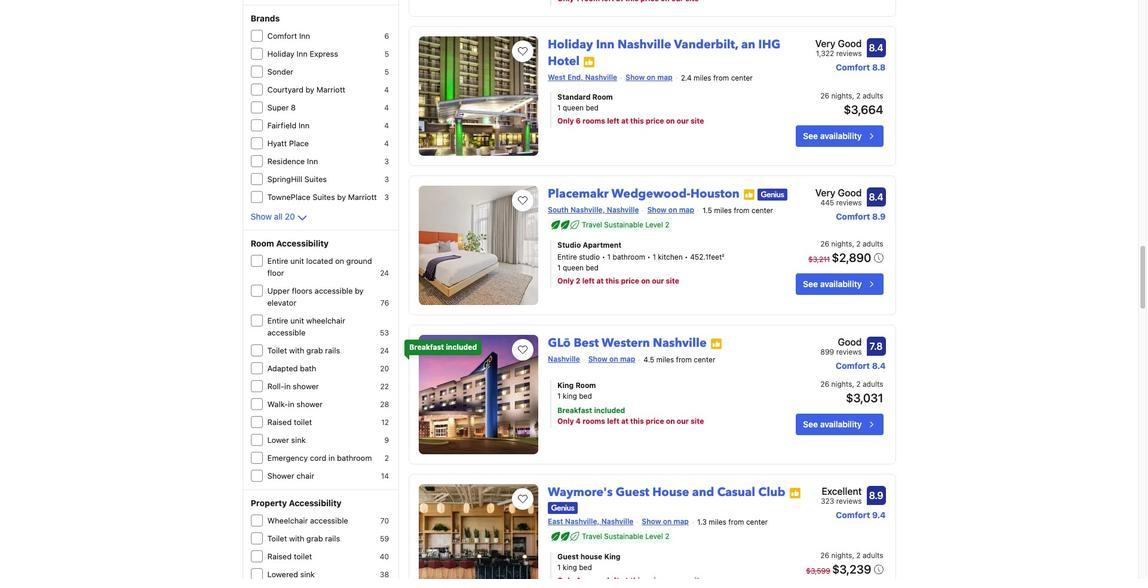 Task type: vqa. For each thing, say whether or not it's contained in the screenshot.
"King Room 1 king bed Breakfast included Only 4 rooms left at this price on our site"
yes



Task type: locate. For each thing, give the bounding box(es) containing it.
8.9
[[872, 212, 886, 222], [869, 491, 884, 502]]

2 toilet from the top
[[294, 552, 312, 562]]

accessibility for room accessibility
[[276, 238, 329, 249]]

24 up 76
[[380, 269, 389, 278]]

miles
[[694, 74, 712, 83], [714, 206, 732, 215], [657, 356, 674, 365], [709, 518, 727, 527]]

0 horizontal spatial 20
[[285, 212, 295, 222]]

$3,211
[[809, 255, 830, 264]]

2 raised from the top
[[267, 552, 292, 562]]

left inside standard  room 1 queen bed only 6 rooms left at this price on our site
[[607, 117, 620, 126]]

nashville up standard  room link
[[618, 37, 672, 53]]

shower for roll-in shower
[[293, 382, 319, 391]]

1 vertical spatial nashville,
[[565, 517, 600, 526]]

good inside very good 445 reviews
[[838, 188, 862, 199]]

nashville, right east
[[565, 517, 600, 526]]

show on map for western
[[588, 355, 635, 364]]

3 adults from the top
[[863, 380, 884, 389]]

• down apartment
[[602, 253, 606, 262]]

scored 7.8 element
[[867, 337, 886, 356]]

1.3
[[697, 518, 707, 527]]

accessibility up wheelchair accessible
[[289, 498, 342, 509]]

very inside very good 445 reviews
[[815, 188, 836, 199]]

this
[[630, 117, 644, 126], [606, 277, 619, 286], [631, 417, 644, 426]]

0 vertical spatial travel sustainable level 2
[[582, 221, 670, 230]]

at inside standard  room 1 queen bed only 6 rooms left at this price on our site
[[621, 117, 629, 126]]

accessibility up 'located'
[[276, 238, 329, 249]]

fairfield inn
[[267, 121, 310, 130]]

1 horizontal spatial 6
[[576, 117, 581, 126]]

26 inside 26 nights , 2 adults $3,664
[[821, 92, 830, 101]]

on left ground on the top of page
[[335, 256, 344, 266]]

2 horizontal spatial by
[[355, 286, 364, 296]]

3 see from the top
[[803, 420, 818, 430]]

center right 1.5
[[752, 206, 773, 215]]

2 see from the top
[[803, 279, 818, 289]]

2 travel sustainable level 2 from the top
[[582, 532, 670, 541]]

show up standard  room link
[[626, 73, 645, 82]]

4 inside "king room 1 king bed breakfast included only 4 rooms left at this price on our site"
[[576, 417, 581, 426]]

adults up $3,664
[[863, 92, 884, 101]]

1 scored 8.4 element from the top
[[867, 38, 886, 58]]

center
[[731, 74, 753, 83], [752, 206, 773, 215], [694, 356, 716, 365], [746, 518, 768, 527]]

8.4 for placemakr wedgewood-houston
[[869, 192, 884, 203]]

show down 'best' on the right
[[588, 355, 608, 364]]

1 vertical spatial see availability
[[803, 279, 862, 289]]

0 vertical spatial toilet
[[294, 418, 312, 427]]

raised toilet for 12
[[267, 418, 312, 427]]

good right the 445
[[838, 188, 862, 199]]

upper
[[267, 286, 290, 296]]

inn inside 'holiday inn nashville vanderbilt, an ihg hotel'
[[596, 37, 615, 53]]

on inside "king room 1 king bed breakfast included only 4 rooms left at this price on our site"
[[666, 417, 675, 426]]

0 vertical spatial see availability link
[[796, 126, 884, 147]]

26 nights , 2 adults up $3,239
[[821, 551, 884, 560]]

entire up floor
[[267, 256, 288, 266]]

travel sustainable level 2 down east nashville, nashville
[[582, 532, 670, 541]]

1 queen from the top
[[563, 104, 584, 112]]

roll-
[[267, 382, 284, 391]]

4 26 from the top
[[821, 551, 830, 560]]

2 • from the left
[[647, 253, 651, 262]]

1 vertical spatial with
[[289, 534, 304, 544]]

2 vertical spatial our
[[677, 417, 689, 426]]

bathroom inside studio apartment entire studio • 1 bathroom • 1 kitchen • 452.1feet² 1 queen bed only 2 left at this price on our site
[[613, 253, 645, 262]]

on down standard  room link
[[666, 117, 675, 126]]

1 travel sustainable level 2 from the top
[[582, 221, 670, 230]]

4 reviews from the top
[[836, 497, 862, 506]]

1 vertical spatial at
[[597, 277, 604, 286]]

1 only from the top
[[558, 117, 574, 126]]

map for houston
[[679, 206, 695, 215]]

map for nashville
[[658, 73, 673, 82]]

an
[[741, 37, 756, 53]]

nashville for east nashville, nashville
[[602, 517, 634, 526]]

2 toilet with grab rails from the top
[[267, 534, 340, 544]]

room
[[593, 93, 613, 102], [251, 238, 274, 249], [576, 382, 596, 390]]

1 with from the top
[[289, 346, 304, 356]]

2 down studio at right top
[[576, 277, 581, 286]]

rooms
[[583, 117, 605, 126], [583, 417, 605, 426]]

0 vertical spatial accessible
[[315, 286, 353, 296]]

comfort
[[267, 31, 297, 41], [836, 62, 870, 73], [836, 212, 870, 222], [836, 361, 870, 371], [836, 511, 870, 521]]

1 26 nights , 2 adults from the top
[[821, 240, 884, 249]]

room for holiday
[[593, 93, 613, 102]]

left inside studio apartment entire studio • 1 bathroom • 1 kitchen • 452.1feet² 1 queen bed only 2 left at this price on our site
[[582, 277, 595, 286]]

adults inside 26 nights , 2 adults $3,664
[[863, 92, 884, 101]]

this property is part of our preferred partner program. it's committed to providing excellent service and good value. it'll pay us a higher commission if you make a booking. image right club at the right bottom
[[789, 488, 801, 500]]

miles for houston
[[714, 206, 732, 215]]

inn left express
[[297, 49, 308, 59]]

our
[[677, 117, 689, 126], [652, 277, 664, 286], [677, 417, 689, 426]]

1 vertical spatial 5
[[385, 68, 389, 76]]

comfort 8.4
[[836, 361, 886, 371]]

1 horizontal spatial by
[[337, 192, 346, 202]]

unit
[[290, 256, 304, 266], [290, 316, 304, 326]]

standard
[[558, 93, 591, 102]]

1 , from the top
[[852, 92, 855, 101]]

0 horizontal spatial king
[[558, 382, 574, 390]]

$3,664
[[844, 103, 884, 117]]

3 good from the top
[[838, 337, 862, 348]]

room down 'best' on the right
[[576, 382, 596, 390]]

2 inside 26 nights , 2 adults $3,664
[[857, 92, 861, 101]]

scored 8.4 element
[[867, 38, 886, 58], [867, 188, 886, 207]]

2 level from the top
[[646, 532, 663, 541]]

adults inside 26 nights , 2 adults $3,031
[[863, 380, 884, 389]]

2 with from the top
[[289, 534, 304, 544]]

left
[[607, 117, 620, 126], [582, 277, 595, 286], [607, 417, 620, 426]]

9.4
[[872, 511, 886, 521]]

all
[[274, 212, 283, 222]]

holiday inside 'holiday inn nashville vanderbilt, an ihg hotel'
[[548, 37, 593, 53]]

suites down springhill suites at left top
[[313, 192, 335, 202]]

1 vertical spatial king
[[604, 553, 621, 561]]

2 good from the top
[[838, 188, 862, 199]]

0 vertical spatial this property is part of our preferred partner program. it's committed to providing excellent service and good value. it'll pay us a higher commission if you make a booking. image
[[743, 189, 755, 201]]

this property is part of our preferred partner program. it's committed to providing excellent service and good value. it'll pay us a higher commission if you make a booking. image up 1.5 miles from center
[[743, 189, 755, 201]]

5
[[385, 50, 389, 59], [385, 68, 389, 76]]

$3,239
[[832, 563, 872, 576]]

availability for vanderbilt,
[[820, 131, 862, 141]]

this inside "king room 1 king bed breakfast included only 4 rooms left at this price on our site"
[[631, 417, 644, 426]]

1 vertical spatial toilet
[[267, 534, 287, 544]]

by right towneplace at the top
[[337, 192, 346, 202]]

breakfast
[[409, 343, 444, 352], [558, 407, 592, 416]]

with for 24
[[289, 346, 304, 356]]

casual
[[717, 485, 756, 501]]

on down studio apartment link
[[641, 277, 650, 286]]

20 up 22
[[380, 365, 389, 374]]

0 horizontal spatial this property is part of our preferred partner program. it's committed to providing excellent service and good value. it'll pay us a higher commission if you make a booking. image
[[710, 338, 722, 350]]

2 24 from the top
[[380, 347, 389, 356]]

1 horizontal spatial •
[[647, 253, 651, 262]]

1 vertical spatial included
[[594, 407, 625, 416]]

center for holiday inn nashville vanderbilt, an ihg hotel
[[731, 74, 753, 83]]

8.4
[[869, 43, 884, 53], [869, 192, 884, 203], [872, 361, 886, 371]]

bath
[[300, 364, 316, 374]]

travel for placemakr
[[582, 221, 602, 230]]

1 reviews from the top
[[836, 49, 862, 58]]

24 for entire unit located on ground floor
[[380, 269, 389, 278]]

comfort inn
[[267, 31, 310, 41]]

1 vertical spatial suites
[[313, 192, 335, 202]]

0 vertical spatial level
[[646, 221, 663, 230]]

inn down place
[[307, 157, 318, 166]]

entire inside the entire unit wheelchair accessible
[[267, 316, 288, 326]]

2 vertical spatial at
[[621, 417, 629, 426]]

26 nights , 2 adults $3,664
[[821, 92, 884, 117]]

1 vertical spatial queen
[[563, 264, 584, 273]]

studio apartment entire studio • 1 bathroom • 1 kitchen • 452.1feet² 1 queen bed only 2 left at this price on our site
[[558, 241, 725, 286]]

nashville up 4.5 miles from center
[[653, 335, 707, 352]]

1 very from the top
[[815, 38, 836, 49]]

very good 445 reviews
[[815, 188, 862, 208]]

2 very good element from the top
[[815, 186, 862, 200]]

holiday
[[548, 37, 593, 53], [267, 49, 294, 59]]

• right kitchen at the top right of page
[[685, 253, 688, 262]]

0 horizontal spatial bathroom
[[337, 454, 372, 463]]

bed
[[586, 104, 599, 112], [586, 264, 599, 273], [579, 392, 592, 401], [579, 563, 592, 572]]

3 26 from the top
[[821, 380, 830, 389]]

2 vertical spatial see
[[803, 420, 818, 430]]

3 for residence inn
[[385, 157, 389, 166]]

2 horizontal spatial this property is part of our preferred partner program. it's committed to providing excellent service and good value. it'll pay us a higher commission if you make a booking. image
[[789, 488, 801, 500]]

1 5 from the top
[[385, 50, 389, 59]]

courtyard
[[267, 85, 304, 94]]

1 raised toilet from the top
[[267, 418, 312, 427]]

unit inside the entire unit wheelchair accessible
[[290, 316, 304, 326]]

2 vertical spatial accessible
[[310, 516, 348, 526]]

miles right 4.5
[[657, 356, 674, 365]]

899
[[821, 348, 834, 357]]

3 see availability from the top
[[803, 420, 862, 430]]

sustainable up apartment
[[604, 221, 644, 230]]

by inside upper floors accessible by elevator
[[355, 286, 364, 296]]

1 unit from the top
[[290, 256, 304, 266]]

room accessibility
[[251, 238, 329, 249]]

2 rails from the top
[[325, 534, 340, 544]]

1 down the glō
[[558, 392, 561, 401]]

map
[[658, 73, 673, 82], [679, 206, 695, 215], [620, 355, 635, 364], [674, 517, 689, 526]]

1 nights from the top
[[832, 92, 852, 101]]

with down wheelchair on the left of page
[[289, 534, 304, 544]]

toilet down wheelchair on the left of page
[[267, 534, 287, 544]]

0 vertical spatial price
[[646, 117, 664, 126]]

good inside very good 1,322 reviews
[[838, 38, 862, 49]]

1 26 from the top
[[821, 92, 830, 101]]

2 reviews from the top
[[836, 199, 862, 208]]

nashville, down placemakr
[[571, 206, 605, 215]]

see availability link down the $2,890
[[796, 274, 884, 295]]

see availability link
[[796, 126, 884, 147], [796, 274, 884, 295], [796, 414, 884, 436]]

south nashville, nashville
[[548, 206, 639, 215]]

0 vertical spatial queen
[[563, 104, 584, 112]]

level up studio apartment link
[[646, 221, 663, 230]]

unit down the room accessibility
[[290, 256, 304, 266]]

1 sustainable from the top
[[604, 221, 644, 230]]

0 vertical spatial 20
[[285, 212, 295, 222]]

emergency cord in bathroom
[[267, 454, 372, 463]]

this property is part of our preferred partner program. it's committed to providing excellent service and good value. it'll pay us a higher commission if you make a booking. image for house
[[789, 488, 801, 500]]

6 inside standard  room 1 queen bed only 6 rooms left at this price on our site
[[576, 117, 581, 126]]

1 vertical spatial 8.4
[[869, 192, 884, 203]]

by
[[306, 85, 314, 94], [337, 192, 346, 202], [355, 286, 364, 296]]

and
[[692, 485, 714, 501]]

3 reviews from the top
[[836, 348, 862, 357]]

2 scored 8.4 element from the top
[[867, 188, 886, 207]]

room inside standard  room 1 queen bed only 6 rooms left at this price on our site
[[593, 93, 613, 102]]

2 raised toilet from the top
[[267, 552, 312, 562]]

availability down 26 nights , 2 adults $3,031
[[820, 420, 862, 430]]

raised toilet for 40
[[267, 552, 312, 562]]

by right courtyard
[[306, 85, 314, 94]]

king right house
[[604, 553, 621, 561]]

level for houston
[[646, 221, 663, 230]]

1 vertical spatial guest
[[558, 553, 579, 561]]

toilet with grab rails up bath
[[267, 346, 340, 356]]

raised toilet up lower sink
[[267, 418, 312, 427]]

bed inside "king room 1 king bed breakfast included only 4 rooms left at this price on our site"
[[579, 392, 592, 401]]

3 3 from the top
[[385, 193, 389, 202]]

1 vertical spatial 6
[[576, 117, 581, 126]]

waymore's guest house and casual club
[[548, 485, 786, 501]]

, inside 26 nights , 2 adults $3,664
[[852, 92, 855, 101]]

this property is part of our preferred partner program. it's committed to providing excellent service and good value. it'll pay us a higher commission if you make a booking. image
[[743, 189, 755, 201], [710, 338, 722, 350], [789, 488, 801, 500]]

adults up the $2,890
[[863, 240, 884, 249]]

0 vertical spatial travel
[[582, 221, 602, 230]]

1 see availability link from the top
[[796, 126, 884, 147]]

reviews up comfort 8.8
[[836, 49, 862, 58]]

1 vertical spatial left
[[582, 277, 595, 286]]

3 , from the top
[[852, 380, 855, 389]]

shower down the roll-in shower
[[297, 400, 323, 409]]

1 horizontal spatial marriott
[[348, 192, 377, 202]]

0 vertical spatial king
[[558, 382, 574, 390]]

1 vertical spatial rails
[[325, 534, 340, 544]]

2 very from the top
[[815, 188, 836, 199]]

toilet
[[294, 418, 312, 427], [294, 552, 312, 562]]

this inside standard  room 1 queen bed only 6 rooms left at this price on our site
[[630, 117, 644, 126]]

nashville
[[618, 37, 672, 53], [585, 73, 617, 82], [607, 206, 639, 215], [653, 335, 707, 352], [548, 355, 580, 364], [602, 517, 634, 526]]

on down wedgewood- at the top of the page
[[669, 206, 677, 215]]

at down the king room "link"
[[621, 417, 629, 426]]

queen
[[563, 104, 584, 112], [563, 264, 584, 273]]

our down the king room "link"
[[677, 417, 689, 426]]

1 availability from the top
[[820, 131, 862, 141]]

1 inside standard  room 1 queen bed only 6 rooms left at this price on our site
[[558, 104, 561, 112]]

0 vertical spatial accessibility
[[276, 238, 329, 249]]

this down apartment
[[606, 277, 619, 286]]

1 toilet from the top
[[294, 418, 312, 427]]

queen inside standard  room 1 queen bed only 6 rooms left at this price on our site
[[563, 104, 584, 112]]

show on map
[[626, 73, 673, 82], [647, 206, 695, 215], [588, 355, 635, 364], [642, 517, 689, 526]]

1 level from the top
[[646, 221, 663, 230]]

2 vertical spatial by
[[355, 286, 364, 296]]

2 26 from the top
[[821, 240, 830, 249]]

standard  room 1 queen bed only 6 rooms left at this price on our site
[[558, 93, 704, 126]]

price inside standard  room 1 queen bed only 6 rooms left at this price on our site
[[646, 117, 664, 126]]

3 availability from the top
[[820, 420, 862, 430]]

entire inside entire unit located on ground floor
[[267, 256, 288, 266]]

only inside "king room 1 king bed breakfast included only 4 rooms left at this price on our site"
[[558, 417, 574, 426]]

placemakr wedgewood-houston image
[[419, 186, 538, 306]]

0 vertical spatial only
[[558, 117, 574, 126]]

show inside dropdown button
[[251, 212, 272, 222]]

1 vertical spatial price
[[621, 277, 639, 286]]

, up $3,031
[[852, 380, 855, 389]]

travel sustainable level 2 up apartment
[[582, 221, 670, 230]]

0 vertical spatial availability
[[820, 131, 862, 141]]

queen down studio at right top
[[563, 264, 584, 273]]

2 vertical spatial good
[[838, 337, 862, 348]]

on down waymore's guest house and casual club
[[663, 517, 672, 526]]

2 inside studio apartment entire studio • 1 bathroom • 1 kitchen • 452.1feet² 1 queen bed only 2 left at this price on our site
[[576, 277, 581, 286]]

toilet with grab rails
[[267, 346, 340, 356], [267, 534, 340, 544]]

1 horizontal spatial guest
[[616, 485, 650, 501]]

0 vertical spatial raised toilet
[[267, 418, 312, 427]]

comfort down very good 1,322 reviews
[[836, 62, 870, 73]]

0 vertical spatial good
[[838, 38, 862, 49]]

price down the king room "link"
[[646, 417, 664, 426]]

, up $3,664
[[852, 92, 855, 101]]

1 rooms from the top
[[583, 117, 605, 126]]

queen inside studio apartment entire studio • 1 bathroom • 1 kitchen • 452.1feet² 1 queen bed only 2 left at this price on our site
[[563, 264, 584, 273]]

0 vertical spatial site
[[691, 117, 704, 126]]

1 rails from the top
[[325, 346, 340, 356]]

site inside standard  room 1 queen bed only 6 rooms left at this price on our site
[[691, 117, 704, 126]]

accessible down elevator
[[267, 328, 306, 338]]

see availability for nashville
[[803, 420, 862, 430]]

2 3 from the top
[[385, 175, 389, 184]]

1 vertical spatial 26 nights , 2 adults
[[821, 551, 884, 560]]

2 only from the top
[[558, 277, 574, 286]]

map up standard  room link
[[658, 73, 673, 82]]

1 vertical spatial rooms
[[583, 417, 605, 426]]

level for house
[[646, 532, 663, 541]]

left down studio at right top
[[582, 277, 595, 286]]

0 vertical spatial 26 nights , 2 adults
[[821, 240, 884, 249]]

$3,031
[[846, 392, 884, 405]]

1 vertical spatial only
[[558, 277, 574, 286]]

0 vertical spatial king
[[563, 392, 577, 401]]

apartment
[[583, 241, 622, 250]]

•
[[602, 253, 606, 262], [647, 253, 651, 262], [685, 253, 688, 262]]

0 vertical spatial very
[[815, 38, 836, 49]]

reviews inside good 899 reviews
[[836, 348, 862, 357]]

accessibility
[[276, 238, 329, 249], [289, 498, 342, 509]]

house
[[653, 485, 689, 501]]

map left 1.5
[[679, 206, 695, 215]]

1 see from the top
[[803, 131, 818, 141]]

0 vertical spatial rooms
[[583, 117, 605, 126]]

sink
[[291, 436, 306, 445]]

show on map down western
[[588, 355, 635, 364]]

0 vertical spatial nashville,
[[571, 206, 605, 215]]

2 toilet from the top
[[267, 534, 287, 544]]

1 vertical spatial level
[[646, 532, 663, 541]]

studio
[[558, 241, 581, 250]]

1 horizontal spatial breakfast
[[558, 407, 592, 416]]

1 vertical spatial site
[[666, 277, 679, 286]]

king down the glō
[[563, 392, 577, 401]]

1 vertical spatial very good element
[[815, 186, 862, 200]]

in down the roll-in shower
[[288, 400, 295, 409]]

guest up the 1 king bed
[[558, 553, 579, 561]]

4 for fairfield inn
[[384, 121, 389, 130]]

0 vertical spatial rails
[[325, 346, 340, 356]]

1 vertical spatial availability
[[820, 279, 862, 289]]

left inside "king room 1 king bed breakfast included only 4 rooms left at this price on our site"
[[607, 417, 620, 426]]

miles for western
[[657, 356, 674, 365]]

2 unit from the top
[[290, 316, 304, 326]]

raised for 40
[[267, 552, 292, 562]]

this property is part of our preferred partner program. it's committed to providing excellent service and good value. it'll pay us a higher commission if you make a booking. image for and
[[789, 488, 801, 500]]

0 vertical spatial guest
[[616, 485, 650, 501]]

show all 20
[[251, 212, 295, 222]]

see availability link down 26 nights , 2 adults $3,031
[[796, 414, 884, 436]]

toilet for 59
[[267, 534, 287, 544]]

1 horizontal spatial holiday
[[548, 37, 593, 53]]

very good element
[[815, 37, 862, 51], [815, 186, 862, 200]]

unit for located
[[290, 256, 304, 266]]

nashville down the glō
[[548, 355, 580, 364]]

inn up holiday inn express
[[299, 31, 310, 41]]

floors
[[292, 286, 313, 296]]

0 vertical spatial at
[[621, 117, 629, 126]]

3 nights from the top
[[832, 380, 852, 389]]

1 king from the top
[[563, 392, 577, 401]]

2 vertical spatial this
[[631, 417, 644, 426]]

grab up bath
[[306, 346, 323, 356]]

0 horizontal spatial breakfast
[[409, 343, 444, 352]]

,
[[852, 92, 855, 101], [852, 240, 855, 249], [852, 380, 855, 389], [852, 551, 855, 560]]

0 vertical spatial suites
[[305, 175, 327, 184]]

very inside very good 1,322 reviews
[[815, 38, 836, 49]]

4
[[384, 85, 389, 94], [384, 103, 389, 112], [384, 121, 389, 130], [384, 139, 389, 148], [576, 417, 581, 426]]

sustainable
[[604, 221, 644, 230], [604, 532, 644, 541]]

unit inside entire unit located on ground floor
[[290, 256, 304, 266]]

reviews up comfort 8.9
[[836, 199, 862, 208]]

8.4 up 8.8
[[869, 43, 884, 53]]

bathroom right cord
[[337, 454, 372, 463]]

grab down wheelchair accessible
[[306, 534, 323, 544]]

see for nashville
[[803, 420, 818, 430]]

entire unit wheelchair accessible
[[267, 316, 345, 338]]

rails
[[325, 346, 340, 356], [325, 534, 340, 544]]

rails for 59
[[325, 534, 340, 544]]

sustainable for guest
[[604, 532, 644, 541]]

1 vertical spatial this property is part of our preferred partner program. it's committed to providing excellent service and good value. it'll pay us a higher commission if you make a booking. image
[[710, 338, 722, 350]]

in
[[284, 382, 291, 391], [288, 400, 295, 409], [329, 454, 335, 463]]

comfort down brands
[[267, 31, 297, 41]]

walk-in shower
[[267, 400, 323, 409]]

1 toilet from the top
[[267, 346, 287, 356]]

wheelchair accessible
[[267, 516, 348, 526]]

3 see availability link from the top
[[796, 414, 884, 436]]

1 very good element from the top
[[815, 37, 862, 51]]

bed inside studio apartment entire studio • 1 bathroom • 1 kitchen • 452.1feet² 1 queen bed only 2 left at this price on our site
[[586, 264, 599, 273]]

grab for 59
[[306, 534, 323, 544]]

2 queen from the top
[[563, 264, 584, 273]]

0 vertical spatial marriott
[[317, 85, 345, 94]]

our down kitchen at the top right of page
[[652, 277, 664, 286]]

3 for springhill suites
[[385, 175, 389, 184]]

scored 8.4 element up 8.8
[[867, 38, 886, 58]]

2 vertical spatial 3
[[385, 193, 389, 202]]

1 vertical spatial accessible
[[267, 328, 306, 338]]

this property is part of our preferred partner program. it's committed to providing excellent service and good value. it'll pay us a higher commission if you make a booking. image for nashville
[[710, 338, 722, 350]]

genius discounts available at this property. image
[[758, 189, 788, 201], [758, 189, 788, 201], [548, 502, 578, 514], [548, 502, 578, 514]]

with for 59
[[289, 534, 304, 544]]

0 horizontal spatial •
[[602, 253, 606, 262]]

2 vertical spatial in
[[329, 454, 335, 463]]

travel sustainable level 2
[[582, 221, 670, 230], [582, 532, 670, 541]]

1 vertical spatial our
[[652, 277, 664, 286]]

center up the king room "link"
[[694, 356, 716, 365]]

bathroom down apartment
[[613, 253, 645, 262]]

0 vertical spatial by
[[306, 85, 314, 94]]

comfort 9.4
[[836, 511, 886, 521]]

1 vertical spatial sustainable
[[604, 532, 644, 541]]

lower sink
[[267, 436, 306, 445]]

waymore's guest house and casual club link
[[548, 480, 786, 501]]

26 down 899
[[821, 380, 830, 389]]

comfort 8.8
[[836, 62, 886, 73]]

east
[[548, 517, 563, 526]]

nashville inside 'holiday inn nashville vanderbilt, an ihg hotel'
[[618, 37, 672, 53]]

availability down the $2,890
[[820, 279, 862, 289]]

unit for wheelchair
[[290, 316, 304, 326]]

3 only from the top
[[558, 417, 574, 426]]

at
[[621, 117, 629, 126], [597, 277, 604, 286], [621, 417, 629, 426]]

show left all
[[251, 212, 272, 222]]

show all 20 button
[[251, 211, 309, 225]]

2 grab from the top
[[306, 534, 323, 544]]

8
[[291, 103, 296, 112]]

accessible down property accessibility
[[310, 516, 348, 526]]

glō best western nashville image
[[419, 335, 538, 455]]

miles for house
[[709, 518, 727, 527]]

8.8
[[872, 62, 886, 73]]

2 vertical spatial availability
[[820, 420, 862, 430]]

0 vertical spatial bathroom
[[613, 253, 645, 262]]

shower down bath
[[293, 382, 319, 391]]

1 3 from the top
[[385, 157, 389, 166]]

24 down 53
[[380, 347, 389, 356]]

1 vertical spatial raised
[[267, 552, 292, 562]]

1 see availability from the top
[[803, 131, 862, 141]]

show down waymore's guest house and casual club
[[642, 517, 661, 526]]

0 vertical spatial 3
[[385, 157, 389, 166]]

2 rooms from the top
[[583, 417, 605, 426]]

show on map for houston
[[647, 206, 695, 215]]

scored 8.4 element for placemakr wedgewood-houston
[[867, 188, 886, 207]]

rooms inside "king room 1 king bed breakfast included only 4 rooms left at this price on our site"
[[583, 417, 605, 426]]

4 adults from the top
[[863, 551, 884, 560]]

4 nights from the top
[[832, 551, 852, 560]]

upper floors accessible by elevator
[[267, 286, 364, 308]]

at down studio at right top
[[597, 277, 604, 286]]

breakfast inside "king room 1 king bed breakfast included only 4 rooms left at this price on our site"
[[558, 407, 592, 416]]

1 down apartment
[[608, 253, 611, 262]]

comfort 8.9
[[836, 212, 886, 222]]

center for glō best western nashville
[[694, 356, 716, 365]]

1 vertical spatial unit
[[290, 316, 304, 326]]

1 grab from the top
[[306, 346, 323, 356]]

1 down studio apartment link
[[653, 253, 656, 262]]

2 travel from the top
[[582, 532, 602, 541]]

availability down 26 nights , 2 adults $3,664 in the right top of the page
[[820, 131, 862, 141]]

1 vertical spatial this
[[606, 277, 619, 286]]

toilet for 12
[[294, 418, 312, 427]]

2 5 from the top
[[385, 68, 389, 76]]

2 king from the top
[[563, 563, 577, 572]]

nashville, for waymore's
[[565, 517, 600, 526]]

rooms inside standard  room 1 queen bed only 6 rooms left at this price on our site
[[583, 117, 605, 126]]

show on map up standard  room link
[[626, 73, 673, 82]]

see availability
[[803, 131, 862, 141], [803, 279, 862, 289], [803, 420, 862, 430]]

0 vertical spatial this
[[630, 117, 644, 126]]

2 sustainable from the top
[[604, 532, 644, 541]]

this down the king room "link"
[[631, 417, 644, 426]]

1 raised from the top
[[267, 418, 292, 427]]

raised toilet
[[267, 418, 312, 427], [267, 552, 312, 562]]

toilet down wheelchair accessible
[[294, 552, 312, 562]]

very for holiday inn nashville vanderbilt, an ihg hotel
[[815, 38, 836, 49]]

1 vertical spatial in
[[288, 400, 295, 409]]

0 vertical spatial 5
[[385, 50, 389, 59]]

0 vertical spatial toilet
[[267, 346, 287, 356]]

price down studio apartment link
[[621, 277, 639, 286]]

1 adults from the top
[[863, 92, 884, 101]]

good up comfort 8.8
[[838, 38, 862, 49]]

1 good from the top
[[838, 38, 862, 49]]

adults
[[863, 92, 884, 101], [863, 240, 884, 249], [863, 380, 884, 389], [863, 551, 884, 560]]

2 26 nights , 2 adults from the top
[[821, 551, 884, 560]]

3 for towneplace suites by marriott
[[385, 193, 389, 202]]

reviews up comfort 9.4
[[836, 497, 862, 506]]

0 horizontal spatial holiday
[[267, 49, 294, 59]]

1 toilet with grab rails from the top
[[267, 346, 340, 356]]

this property is part of our preferred partner program. it's committed to providing excellent service and good value. it'll pay us a higher commission if you make a booking. image
[[583, 56, 595, 68], [583, 56, 595, 68], [743, 189, 755, 201], [710, 338, 722, 350], [789, 488, 801, 500]]

2 , from the top
[[852, 240, 855, 249]]

1 vertical spatial room
[[251, 238, 274, 249]]

reviews inside excellent 323 reviews
[[836, 497, 862, 506]]

room inside "king room 1 king bed breakfast included only 4 rooms left at this price on our site"
[[576, 382, 596, 390]]

map left "1.3"
[[674, 517, 689, 526]]

scored 8.4 element for holiday inn nashville vanderbilt, an ihg hotel
[[867, 38, 886, 58]]

our inside standard  room 1 queen bed only 6 rooms left at this price on our site
[[677, 117, 689, 126]]

1 24 from the top
[[380, 269, 389, 278]]

1 travel from the top
[[582, 221, 602, 230]]

1 vertical spatial raised toilet
[[267, 552, 312, 562]]

grab for 24
[[306, 346, 323, 356]]

0 vertical spatial toilet with grab rails
[[267, 346, 340, 356]]

1 vertical spatial travel
[[582, 532, 602, 541]]

house
[[581, 553, 603, 561]]



Task type: describe. For each thing, give the bounding box(es) containing it.
floor
[[267, 268, 284, 278]]

1 vertical spatial 20
[[380, 365, 389, 374]]

center for placemakr wedgewood-houston
[[752, 206, 773, 215]]

lower
[[267, 436, 289, 445]]

super 8
[[267, 103, 296, 112]]

adapted
[[267, 364, 298, 374]]

2 inside 26 nights , 2 adults $3,031
[[857, 380, 861, 389]]

king inside "king room 1 king bed breakfast included only 4 rooms left at this price on our site"
[[563, 392, 577, 401]]

5 for sonder
[[385, 68, 389, 76]]

show for glō
[[588, 355, 608, 364]]

26 nights , 2 adults for $3,239
[[821, 551, 884, 560]]

rails for 24
[[325, 346, 340, 356]]

at inside studio apartment entire studio • 1 bathroom • 1 kitchen • 452.1feet² 1 queen bed only 2 left at this price on our site
[[597, 277, 604, 286]]

guest house king link
[[558, 552, 760, 563]]

accessible inside the entire unit wheelchair accessible
[[267, 328, 306, 338]]

4 , from the top
[[852, 551, 855, 560]]

place
[[289, 139, 309, 148]]

26 nights , 2 adults for $2,890
[[821, 240, 884, 249]]

1 king bed
[[558, 563, 592, 572]]

holiday inn nashville vanderbilt, an ihg hotel
[[548, 37, 781, 70]]

site inside studio apartment entire studio • 1 bathroom • 1 kitchen • 452.1feet² 1 queen bed only 2 left at this price on our site
[[666, 277, 679, 286]]

nashville for south nashville, nashville
[[607, 206, 639, 215]]

1.3 miles from center
[[697, 518, 768, 527]]

property accessibility
[[251, 498, 342, 509]]

chair
[[297, 472, 314, 481]]

in for walk-
[[288, 400, 295, 409]]

4 for super 8
[[384, 103, 389, 112]]

2 up studio apartment link
[[665, 221, 670, 230]]

inn for residence inn
[[307, 157, 318, 166]]

$3,599
[[806, 567, 831, 576]]

excellent 323 reviews
[[821, 487, 862, 506]]

0 vertical spatial 8.9
[[872, 212, 886, 222]]

2 nights from the top
[[832, 240, 852, 249]]

1 vertical spatial bathroom
[[337, 454, 372, 463]]

comfort for waymore's guest house and casual club
[[836, 511, 870, 521]]

toilet with grab rails for 59
[[267, 534, 340, 544]]

on inside studio apartment entire studio • 1 bathroom • 1 kitchen • 452.1feet² 1 queen bed only 2 left at this price on our site
[[641, 277, 650, 286]]

445
[[821, 199, 834, 208]]

springhill
[[267, 175, 302, 184]]

from for house
[[729, 518, 744, 527]]

2 see availability from the top
[[803, 279, 862, 289]]

on inside standard  room 1 queen bed only 6 rooms left at this price on our site
[[666, 117, 675, 126]]

1 inside "king room 1 king bed breakfast included only 4 rooms left at this price on our site"
[[558, 392, 561, 401]]

very good element for holiday inn nashville vanderbilt, an ihg hotel
[[815, 37, 862, 51]]

scored 8.9 element
[[867, 487, 886, 506]]

26 inside 26 nights , 2 adults $3,031
[[821, 380, 830, 389]]

holiday inn express
[[267, 49, 338, 59]]

west
[[548, 73, 566, 82]]

from for nashville
[[714, 74, 729, 83]]

excellent
[[822, 487, 862, 497]]

king inside "king room 1 king bed breakfast included only 4 rooms left at this price on our site"
[[558, 382, 574, 390]]

5 for holiday inn express
[[385, 50, 389, 59]]

courtyard by marriott
[[267, 85, 345, 94]]

entire for entire unit wheelchair accessible
[[267, 316, 288, 326]]

1 horizontal spatial king
[[604, 553, 621, 561]]

bed inside standard  room 1 queen bed only 6 rooms left at this price on our site
[[586, 104, 599, 112]]

24 for toilet with grab rails
[[380, 347, 389, 356]]

see availability for vanderbilt,
[[803, 131, 862, 141]]

our inside "king room 1 king bed breakfast included only 4 rooms left at this price on our site"
[[677, 417, 689, 426]]

1 down guest house king
[[558, 563, 561, 572]]

22
[[380, 382, 389, 391]]

40
[[380, 553, 389, 562]]

this property is part of our preferred partner program. it's committed to providing excellent service and good value. it'll pay us a higher commission if you make a booking. image for nashville
[[583, 56, 595, 68]]

show for holiday
[[626, 73, 645, 82]]

located
[[306, 256, 333, 266]]

hyatt place
[[267, 139, 309, 148]]

super
[[267, 103, 289, 112]]

breakfast included
[[409, 343, 477, 352]]

nights inside 26 nights , 2 adults $3,664
[[832, 92, 852, 101]]

reviews inside very good 445 reviews
[[836, 199, 862, 208]]

2 vertical spatial 8.4
[[872, 361, 886, 371]]

2 up the $2,890
[[857, 240, 861, 249]]

standard  room link
[[558, 92, 760, 103]]

this inside studio apartment entire studio • 1 bathroom • 1 kitchen • 452.1feet² 1 queen bed only 2 left at this price on our site
[[606, 277, 619, 286]]

wheelchair
[[267, 516, 308, 526]]

emergency
[[267, 454, 308, 463]]

2 up guest house king link
[[665, 532, 670, 541]]

on up standard  room link
[[647, 73, 656, 82]]

ihg
[[759, 37, 781, 53]]

1,322
[[816, 49, 834, 58]]

excellent element
[[821, 485, 862, 499]]

0 horizontal spatial included
[[446, 343, 477, 352]]

very good 1,322 reviews
[[815, 38, 862, 58]]

placemakr wedgewood-houston link
[[548, 181, 740, 202]]

good 899 reviews
[[821, 337, 862, 357]]

2 adults from the top
[[863, 240, 884, 249]]

inn for comfort inn
[[299, 31, 310, 41]]

20 inside dropdown button
[[285, 212, 295, 222]]

glō best western nashville
[[548, 335, 707, 352]]

price inside "king room 1 king bed breakfast included only 4 rooms left at this price on our site"
[[646, 417, 664, 426]]

1 down 'studio'
[[558, 264, 561, 273]]

miles for nashville
[[694, 74, 712, 83]]

toilet with grab rails for 24
[[267, 346, 340, 356]]

travel for waymore's
[[582, 532, 602, 541]]

from for western
[[676, 356, 692, 365]]

entire unit located on ground floor
[[267, 256, 372, 278]]

59
[[380, 535, 389, 544]]

1.5
[[703, 206, 712, 215]]

travel sustainable level 2 for guest
[[582, 532, 670, 541]]

price inside studio apartment entire studio • 1 bathroom • 1 kitchen • 452.1feet² 1 queen bed only 2 left at this price on our site
[[621, 277, 639, 286]]

elevator
[[267, 298, 297, 308]]

bed down guest house king
[[579, 563, 592, 572]]

1.5 miles from center
[[703, 206, 773, 215]]

26 nights , 2 adults $3,031
[[821, 380, 884, 405]]

only inside standard  room 1 queen bed only 6 rooms left at this price on our site
[[558, 117, 574, 126]]

nashville for west end, nashville
[[585, 73, 617, 82]]

holiday inn nashville vanderbilt, an ihg hotel link
[[548, 32, 781, 70]]

2 up $3,239
[[857, 551, 861, 560]]

2 availability from the top
[[820, 279, 862, 289]]

waymore's
[[548, 485, 613, 501]]

suites for springhill
[[305, 175, 327, 184]]

4 for hyatt place
[[384, 139, 389, 148]]

show on map for house
[[642, 517, 689, 526]]

28
[[380, 400, 389, 409]]

holiday for holiday inn nashville vanderbilt, an ihg hotel
[[548, 37, 593, 53]]

towneplace suites by marriott
[[267, 192, 377, 202]]

76
[[381, 299, 389, 308]]

, inside 26 nights , 2 adults $3,031
[[852, 380, 855, 389]]

kitchen
[[658, 253, 683, 262]]

2 down 9
[[385, 454, 389, 463]]

good inside good 899 reviews
[[838, 337, 862, 348]]

2.4 miles from center
[[681, 74, 753, 83]]

western
[[602, 335, 650, 352]]

hyatt
[[267, 139, 287, 148]]

holiday inn nashville vanderbilt, an ihg hotel image
[[419, 37, 538, 156]]

nashville, for placemakr
[[571, 206, 605, 215]]

accessible inside upper floors accessible by elevator
[[315, 286, 353, 296]]

hotel
[[548, 53, 580, 70]]

nashville for holiday inn nashville vanderbilt, an ihg hotel
[[618, 37, 672, 53]]

2 see availability link from the top
[[796, 274, 884, 295]]

1 vertical spatial marriott
[[348, 192, 377, 202]]

3 • from the left
[[685, 253, 688, 262]]

included inside "king room 1 king bed breakfast included only 4 rooms left at this price on our site"
[[594, 407, 625, 416]]

show for placemakr
[[647, 206, 667, 215]]

express
[[310, 49, 338, 59]]

waymore's guest house and casual club image
[[419, 485, 538, 580]]

map for western
[[620, 355, 635, 364]]

good for placemakr wedgewood-houston
[[838, 188, 862, 199]]

center for waymore's guest house and casual club
[[746, 518, 768, 527]]

good for holiday inn nashville vanderbilt, an ihg hotel
[[838, 38, 862, 49]]

at inside "king room 1 king bed breakfast included only 4 rooms left at this price on our site"
[[621, 417, 629, 426]]

only inside studio apartment entire studio • 1 bathroom • 1 kitchen • 452.1feet² 1 queen bed only 2 left at this price on our site
[[558, 277, 574, 286]]

452.1feet²
[[690, 253, 725, 262]]

room for glō
[[576, 382, 596, 390]]

brands
[[251, 13, 280, 23]]

south
[[548, 206, 569, 215]]

glō best western nashville link
[[548, 331, 707, 352]]

this property is part of our preferred partner program. it's committed to providing excellent service and good value. it'll pay us a higher commission if you make a booking. image for western
[[710, 338, 722, 350]]

see for vanderbilt,
[[803, 131, 818, 141]]

1 vertical spatial by
[[337, 192, 346, 202]]

site inside "king room 1 king bed breakfast included only 4 rooms left at this price on our site"
[[691, 417, 704, 426]]

1 • from the left
[[602, 253, 606, 262]]

show on map for nashville
[[626, 73, 673, 82]]

sustainable for wedgewood-
[[604, 221, 644, 230]]

good element
[[821, 335, 862, 350]]

1 horizontal spatial this property is part of our preferred partner program. it's committed to providing excellent service and good value. it'll pay us a higher commission if you make a booking. image
[[743, 189, 755, 201]]

walk-
[[267, 400, 288, 409]]

ground
[[346, 256, 372, 266]]

12
[[381, 418, 389, 427]]

cord
[[310, 454, 326, 463]]

end,
[[568, 73, 583, 82]]

inn for holiday inn express
[[297, 49, 308, 59]]

reviews inside very good 1,322 reviews
[[836, 49, 862, 58]]

map for house
[[674, 517, 689, 526]]

residence
[[267, 157, 305, 166]]

property
[[251, 498, 287, 509]]

from for houston
[[734, 206, 750, 215]]

7.8
[[870, 341, 883, 352]]

residence inn
[[267, 157, 318, 166]]

0 vertical spatial 6
[[385, 32, 389, 41]]

placemakr wedgewood-houston
[[548, 186, 740, 202]]

$2,890
[[832, 251, 872, 265]]

east nashville, nashville
[[548, 517, 634, 526]]

our inside studio apartment entire studio • 1 bathroom • 1 kitchen • 452.1feet² 1 queen bed only 2 left at this price on our site
[[652, 277, 664, 286]]

guest house king
[[558, 553, 621, 561]]

adapted bath
[[267, 364, 316, 374]]

studio apartment link
[[558, 240, 760, 251]]

roll-in shower
[[267, 382, 319, 391]]

14
[[381, 472, 389, 481]]

very good element for placemakr wedgewood-houston
[[815, 186, 862, 200]]

fairfield
[[267, 121, 297, 130]]

wheelchair
[[306, 316, 345, 326]]

comfort for holiday inn nashville vanderbilt, an ihg hotel
[[836, 62, 870, 73]]

on down western
[[610, 355, 618, 364]]

entire inside studio apartment entire studio • 1 bathroom • 1 kitchen • 452.1feet² 1 queen bed only 2 left at this price on our site
[[558, 253, 577, 262]]

inn for holiday inn nashville vanderbilt, an ihg hotel
[[596, 37, 615, 53]]

nights inside 26 nights , 2 adults $3,031
[[832, 380, 852, 389]]

toilet for 24
[[267, 346, 287, 356]]

see availability link for vanderbilt,
[[796, 126, 884, 147]]

very for placemakr wedgewood-houston
[[815, 188, 836, 199]]

show for waymore's
[[642, 517, 661, 526]]

on inside entire unit located on ground floor
[[335, 256, 344, 266]]

king room 1 king bed breakfast included only 4 rooms left at this price on our site
[[558, 382, 704, 426]]

entire for entire unit located on ground floor
[[267, 256, 288, 266]]

glō
[[548, 335, 571, 352]]

holiday for holiday inn express
[[267, 49, 294, 59]]

4.5 miles from center
[[644, 356, 716, 365]]

8.4 for holiday inn nashville vanderbilt, an ihg hotel
[[869, 43, 884, 53]]

see availability link for nashville
[[796, 414, 884, 436]]

availability for nashville
[[820, 420, 862, 430]]

comfort for glō best western nashville
[[836, 361, 870, 371]]

comfort for placemakr wedgewood-houston
[[836, 212, 870, 222]]

1 vertical spatial 8.9
[[869, 491, 884, 502]]

suites for towneplace
[[313, 192, 335, 202]]

toilet for 40
[[294, 552, 312, 562]]



